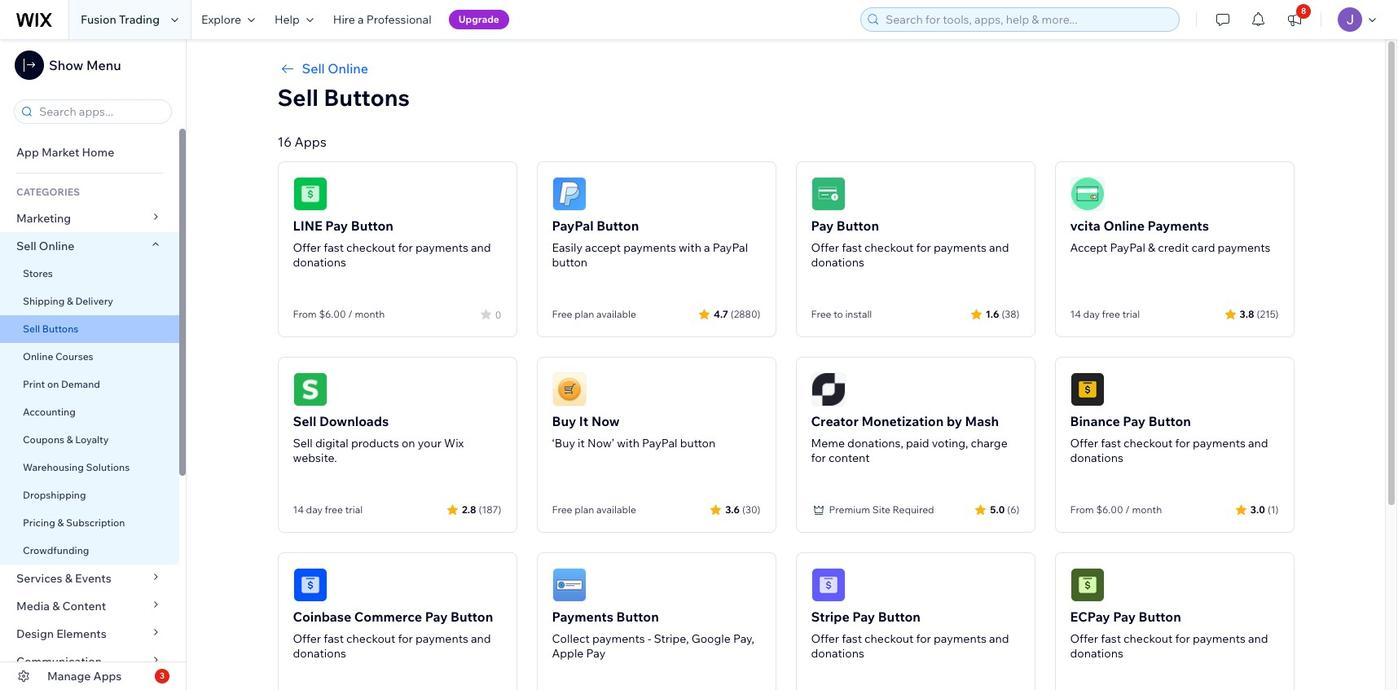 Task type: vqa. For each thing, say whether or not it's contained in the screenshot.
pay inside ECPAY PAY BUTTON OFFER FAST CHECKOUT FOR PAYMENTS AND DONATIONS
yes



Task type: locate. For each thing, give the bounding box(es) containing it.
sell online link
[[278, 59, 1295, 78], [0, 232, 179, 260]]

free down 'buy
[[552, 504, 573, 516]]

1 vertical spatial apps
[[93, 669, 122, 684]]

1 vertical spatial sell online
[[16, 239, 74, 254]]

sell buttons down shipping
[[23, 323, 79, 335]]

donations for ecpay pay button
[[1071, 646, 1124, 661]]

fast down ecpay
[[1102, 632, 1122, 646]]

0 vertical spatial day
[[1084, 308, 1101, 320]]

1.6
[[986, 308, 1000, 320]]

sell down sell downloads logo
[[293, 413, 317, 430]]

14 down website.
[[293, 504, 304, 516]]

1 vertical spatial payments
[[552, 609, 614, 625]]

0 horizontal spatial trial
[[345, 504, 363, 516]]

1 free plan available from the top
[[552, 308, 637, 320]]

button inside the binance pay button offer fast checkout for payments and donations
[[1149, 413, 1192, 430]]

& right pricing
[[57, 517, 64, 529]]

14 day free trial down 'accept'
[[1071, 308, 1141, 320]]

digital
[[315, 436, 349, 451]]

1 vertical spatial buttons
[[42, 323, 79, 335]]

sell
[[302, 60, 325, 77], [278, 83, 319, 112], [16, 239, 36, 254], [23, 323, 40, 335], [293, 413, 317, 430], [293, 436, 313, 451]]

0 vertical spatial plan
[[575, 308, 595, 320]]

0 horizontal spatial month
[[355, 308, 385, 320]]

0 vertical spatial on
[[47, 378, 59, 391]]

donations up to
[[812, 255, 865, 270]]

pay inside payments button collect payments - stripe, google pay, apple pay
[[587, 646, 606, 661]]

1 horizontal spatial free
[[1103, 308, 1121, 320]]

0 vertical spatial sell buttons
[[278, 83, 410, 112]]

14 day free trial
[[1071, 308, 1141, 320], [293, 504, 363, 516]]

day for vcita
[[1084, 308, 1101, 320]]

apps right 16
[[295, 134, 327, 150]]

sell online down 'marketing'
[[16, 239, 74, 254]]

checkout inside stripe pay button offer fast checkout for payments and donations
[[865, 632, 914, 646]]

from up sell downloads logo
[[293, 308, 317, 320]]

pay inside coinbase commerce pay button offer fast checkout for payments and donations
[[425, 609, 448, 625]]

communication link
[[0, 648, 179, 676]]

apps for manage apps
[[93, 669, 122, 684]]

pay right line
[[326, 218, 348, 234]]

1 vertical spatial plan
[[575, 504, 595, 516]]

button inside coinbase commerce pay button offer fast checkout for payments and donations
[[451, 609, 493, 625]]

coinbase commerce pay button logo image
[[293, 568, 327, 602]]

1 horizontal spatial apps
[[295, 134, 327, 150]]

trial for payments
[[1123, 308, 1141, 320]]

fast down coinbase
[[324, 632, 344, 646]]

a
[[358, 12, 364, 27], [704, 240, 711, 255]]

plan
[[575, 308, 595, 320], [575, 504, 595, 516]]

0 horizontal spatial button
[[552, 255, 588, 270]]

3.8 (215)
[[1240, 308, 1280, 320]]

button inside stripe pay button offer fast checkout for payments and donations
[[879, 609, 921, 625]]

0 vertical spatial sell online link
[[278, 59, 1295, 78]]

0 horizontal spatial /
[[348, 308, 353, 320]]

month down the binance pay button offer fast checkout for payments and donations
[[1133, 504, 1163, 516]]

checkout inside line pay button offer fast checkout for payments and donations
[[347, 240, 396, 255]]

to
[[834, 308, 844, 320]]

menu
[[86, 57, 121, 73]]

easily
[[552, 240, 583, 255]]

professional
[[367, 12, 432, 27]]

14 day free trial for sell
[[293, 504, 363, 516]]

0
[[496, 309, 502, 321]]

apps
[[295, 134, 327, 150], [93, 669, 122, 684]]

coupons
[[23, 434, 64, 446]]

1 horizontal spatial from
[[1071, 504, 1095, 516]]

button inside paypal button easily accept payments with a paypal button
[[552, 255, 588, 270]]

for inside creator monetization by mash meme donations, paid voting, charge for content
[[812, 451, 827, 466]]

1 vertical spatial 14
[[293, 504, 304, 516]]

sell buttons inside the sidebar element
[[23, 323, 79, 335]]

donations inside line pay button offer fast checkout for payments and donations
[[293, 255, 346, 270]]

paypal right 'accept'
[[1111, 240, 1146, 255]]

0 vertical spatial from $6.00 / month
[[293, 308, 385, 320]]

with
[[679, 240, 702, 255], [617, 436, 640, 451]]

0 horizontal spatial 14 day free trial
[[293, 504, 363, 516]]

monetization
[[862, 413, 944, 430]]

0 horizontal spatial payments
[[552, 609, 614, 625]]

1 horizontal spatial day
[[1084, 308, 1101, 320]]

payments
[[416, 240, 469, 255], [624, 240, 677, 255], [934, 240, 987, 255], [1218, 240, 1271, 255], [1194, 436, 1246, 451], [416, 632, 469, 646], [593, 632, 645, 646], [934, 632, 987, 646], [1194, 632, 1246, 646]]

1 vertical spatial month
[[1133, 504, 1163, 516]]

buttons inside the sidebar element
[[42, 323, 79, 335]]

online right vcita
[[1104, 218, 1145, 234]]

1 vertical spatial a
[[704, 240, 711, 255]]

& for content
[[52, 599, 60, 614]]

checkout
[[347, 240, 396, 255], [865, 240, 914, 255], [1124, 436, 1173, 451], [347, 632, 396, 646], [865, 632, 914, 646], [1124, 632, 1173, 646]]

day down website.
[[306, 504, 323, 516]]

offer inside line pay button offer fast checkout for payments and donations
[[293, 240, 321, 255]]

& left loyalty
[[67, 434, 73, 446]]

paypal right now'
[[643, 436, 678, 451]]

shipping & delivery
[[23, 295, 113, 307]]

3.6
[[726, 503, 740, 516]]

free down 'accept'
[[1103, 308, 1121, 320]]

payments inside pay button offer fast checkout for payments and donations
[[934, 240, 987, 255]]

stores
[[23, 267, 53, 280]]

vcita
[[1071, 218, 1101, 234]]

0 vertical spatial $6.00
[[319, 308, 346, 320]]

pay right apple
[[587, 646, 606, 661]]

for inside pay button offer fast checkout for payments and donations
[[917, 240, 932, 255]]

0 vertical spatial available
[[597, 308, 637, 320]]

fast down stripe at the bottom right
[[842, 632, 863, 646]]

button
[[351, 218, 394, 234], [597, 218, 639, 234], [837, 218, 880, 234], [1149, 413, 1192, 430], [451, 609, 493, 625], [617, 609, 659, 625], [879, 609, 921, 625], [1139, 609, 1182, 625]]

1 vertical spatial free
[[325, 504, 343, 516]]

0 horizontal spatial buttons
[[42, 323, 79, 335]]

content
[[62, 599, 106, 614]]

free right 0
[[552, 308, 573, 320]]

it
[[580, 413, 589, 430]]

from $6.00 / month up ecpay pay button logo
[[1071, 504, 1163, 516]]

and for line pay button
[[471, 240, 491, 255]]

fast down binance
[[1102, 436, 1122, 451]]

free plan available for easily
[[552, 308, 637, 320]]

1 vertical spatial day
[[306, 504, 323, 516]]

hire a professional
[[333, 12, 432, 27]]

on left your
[[402, 436, 415, 451]]

1 available from the top
[[597, 308, 637, 320]]

0 vertical spatial sell online
[[302, 60, 369, 77]]

offer inside the binance pay button offer fast checkout for payments and donations
[[1071, 436, 1099, 451]]

offer down 'pay button logo' on the top right of page
[[812, 240, 840, 255]]

& left events
[[65, 571, 72, 586]]

1 plan from the top
[[575, 308, 595, 320]]

free plan available for now
[[552, 504, 637, 516]]

on
[[47, 378, 59, 391], [402, 436, 415, 451]]

free
[[1103, 308, 1121, 320], [325, 504, 343, 516]]

/ for binance
[[1126, 504, 1131, 516]]

14 day free trial down website.
[[293, 504, 363, 516]]

paypal inside buy it now 'buy it now' with paypal button
[[643, 436, 678, 451]]

it
[[578, 436, 585, 451]]

fast down 'pay button logo' on the top right of page
[[842, 240, 863, 255]]

checkout inside coinbase commerce pay button offer fast checkout for payments and donations
[[347, 632, 396, 646]]

line
[[293, 218, 323, 234]]

0 vertical spatial with
[[679, 240, 702, 255]]

offer for binance pay button
[[1071, 436, 1099, 451]]

payments button collect payments - stripe, google pay, apple pay
[[552, 609, 755, 661]]

button inside payments button collect payments - stripe, google pay, apple pay
[[617, 609, 659, 625]]

2 plan from the top
[[575, 504, 595, 516]]

& for subscription
[[57, 517, 64, 529]]

& for events
[[65, 571, 72, 586]]

day down 'accept'
[[1084, 308, 1101, 320]]

1 vertical spatial $6.00
[[1097, 504, 1124, 516]]

offer down binance
[[1071, 436, 1099, 451]]

0 vertical spatial buttons
[[324, 83, 410, 112]]

voting,
[[932, 436, 969, 451]]

1 vertical spatial trial
[[345, 504, 363, 516]]

donations down line
[[293, 255, 346, 270]]

from $6.00 / month for binance
[[1071, 504, 1163, 516]]

creator monetization by mash meme donations, paid voting, charge for content
[[812, 413, 1008, 466]]

warehousing solutions
[[23, 461, 130, 474]]

1 horizontal spatial on
[[402, 436, 415, 451]]

payments
[[1148, 218, 1210, 234], [552, 609, 614, 625]]

offer for ecpay pay button
[[1071, 632, 1099, 646]]

card
[[1192, 240, 1216, 255]]

0 vertical spatial from
[[293, 308, 317, 320]]

donations for line pay button
[[293, 255, 346, 270]]

0 horizontal spatial from $6.00 / month
[[293, 308, 385, 320]]

2 available from the top
[[597, 504, 637, 516]]

offer down coinbase
[[293, 632, 321, 646]]

payments inside paypal button easily accept payments with a paypal button
[[624, 240, 677, 255]]

/ for line
[[348, 308, 353, 320]]

upgrade button
[[449, 10, 509, 29]]

button
[[552, 255, 588, 270], [680, 436, 716, 451]]

offer inside pay button offer fast checkout for payments and donations
[[812, 240, 840, 255]]

0 horizontal spatial from
[[293, 308, 317, 320]]

fast inside the binance pay button offer fast checkout for payments and donations
[[1102, 436, 1122, 451]]

0 vertical spatial button
[[552, 255, 588, 270]]

fast inside line pay button offer fast checkout for payments and donations
[[324, 240, 344, 255]]

donations down binance
[[1071, 451, 1124, 466]]

1 vertical spatial from $6.00 / month
[[1071, 504, 1163, 516]]

1 horizontal spatial sell online link
[[278, 59, 1295, 78]]

buttons up online courses on the left of the page
[[42, 323, 79, 335]]

1 horizontal spatial /
[[1126, 504, 1131, 516]]

payments up the collect
[[552, 609, 614, 625]]

1 vertical spatial /
[[1126, 504, 1131, 516]]

0 horizontal spatial free
[[325, 504, 343, 516]]

offer inside stripe pay button offer fast checkout for payments and donations
[[812, 632, 840, 646]]

payments inside coinbase commerce pay button offer fast checkout for payments and donations
[[416, 632, 469, 646]]

0 vertical spatial 14
[[1071, 308, 1082, 320]]

donations for binance pay button
[[1071, 451, 1124, 466]]

from $6.00 / month up sell downloads logo
[[293, 308, 385, 320]]

accounting link
[[0, 399, 179, 426]]

0 vertical spatial /
[[348, 308, 353, 320]]

1 vertical spatial button
[[680, 436, 716, 451]]

subscription
[[66, 517, 125, 529]]

sell online
[[302, 60, 369, 77], [16, 239, 74, 254]]

fast inside stripe pay button offer fast checkout for payments and donations
[[842, 632, 863, 646]]

Search apps... field
[[34, 100, 166, 123]]

fast down line pay button logo
[[324, 240, 344, 255]]

0 horizontal spatial sell online link
[[0, 232, 179, 260]]

app market home
[[16, 145, 114, 160]]

sell buttons
[[278, 83, 410, 112], [23, 323, 79, 335]]

apps for 16 apps
[[295, 134, 327, 150]]

free plan available down accept
[[552, 308, 637, 320]]

available down accept
[[597, 308, 637, 320]]

content
[[829, 451, 870, 466]]

fast inside ecpay pay button offer fast checkout for payments and donations
[[1102, 632, 1122, 646]]

dropshipping
[[23, 489, 86, 501]]

0 vertical spatial 14 day free trial
[[1071, 308, 1141, 320]]

1 vertical spatial with
[[617, 436, 640, 451]]

payments inside the binance pay button offer fast checkout for payments and donations
[[1194, 436, 1246, 451]]

sell downloads sell digital products on your wix website.
[[293, 413, 464, 466]]

0 vertical spatial free plan available
[[552, 308, 637, 320]]

1 horizontal spatial button
[[680, 436, 716, 451]]

fast for stripe pay button
[[842, 632, 863, 646]]

free plan available down now'
[[552, 504, 637, 516]]

donations down coinbase
[[293, 646, 346, 661]]

& left delivery
[[67, 295, 73, 307]]

credit
[[1159, 240, 1190, 255]]

1 horizontal spatial payments
[[1148, 218, 1210, 234]]

payments inside payments button collect payments - stripe, google pay, apple pay
[[552, 609, 614, 625]]

fast for line pay button
[[324, 240, 344, 255]]

with inside paypal button easily accept payments with a paypal button
[[679, 240, 702, 255]]

14 right (38)
[[1071, 308, 1082, 320]]

offer down line
[[293, 240, 321, 255]]

on inside sell downloads sell digital products on your wix website.
[[402, 436, 415, 451]]

0 horizontal spatial apps
[[93, 669, 122, 684]]

& inside vcita online payments accept paypal & credit card payments
[[1149, 240, 1156, 255]]

0 horizontal spatial a
[[358, 12, 364, 27]]

buttons up 16 apps
[[324, 83, 410, 112]]

ecpay
[[1071, 609, 1111, 625]]

pay right binance
[[1124, 413, 1146, 430]]

1 vertical spatial 14 day free trial
[[293, 504, 363, 516]]

0 vertical spatial free
[[1103, 308, 1121, 320]]

available
[[597, 308, 637, 320], [597, 504, 637, 516]]

$6.00 up ecpay pay button logo
[[1097, 504, 1124, 516]]

month down line pay button offer fast checkout for payments and donations in the top of the page
[[355, 308, 385, 320]]

fast for binance pay button
[[1102, 436, 1122, 451]]

8
[[1302, 6, 1307, 16]]

4.7
[[714, 308, 729, 320]]

0 vertical spatial trial
[[1123, 308, 1141, 320]]

sell down help button
[[302, 60, 325, 77]]

pay right ecpay
[[1114, 609, 1136, 625]]

sell online down hire
[[302, 60, 369, 77]]

0 vertical spatial apps
[[295, 134, 327, 150]]

from right (6)
[[1071, 504, 1095, 516]]

offer down ecpay
[[1071, 632, 1099, 646]]

apps right manage
[[93, 669, 122, 684]]

pay inside ecpay pay button offer fast checkout for payments and donations
[[1114, 609, 1136, 625]]

1 horizontal spatial 14 day free trial
[[1071, 308, 1141, 320]]

payments up credit
[[1148, 218, 1210, 234]]

premium site required
[[830, 504, 935, 516]]

from
[[293, 308, 317, 320], [1071, 504, 1095, 516]]

checkout for ecpay pay button
[[1124, 632, 1173, 646]]

available for now
[[597, 504, 637, 516]]

1 horizontal spatial buttons
[[324, 83, 410, 112]]

pay inside the binance pay button offer fast checkout for payments and donations
[[1124, 413, 1146, 430]]

media & content link
[[0, 593, 179, 620]]

1 horizontal spatial from $6.00 / month
[[1071, 504, 1163, 516]]

and inside stripe pay button offer fast checkout for payments and donations
[[990, 632, 1010, 646]]

checkout inside ecpay pay button offer fast checkout for payments and donations
[[1124, 632, 1173, 646]]

payments inside ecpay pay button offer fast checkout for payments and donations
[[1194, 632, 1246, 646]]

with inside buy it now 'buy it now' with paypal button
[[617, 436, 640, 451]]

0 horizontal spatial 14
[[293, 504, 304, 516]]

media & content
[[16, 599, 106, 614]]

donations down ecpay
[[1071, 646, 1124, 661]]

free for now
[[552, 504, 573, 516]]

pricing & subscription link
[[0, 510, 179, 537]]

sell buttons up 16 apps
[[278, 83, 410, 112]]

apple
[[552, 646, 584, 661]]

1 vertical spatial on
[[402, 436, 415, 451]]

'buy
[[552, 436, 576, 451]]

apps inside the sidebar element
[[93, 669, 122, 684]]

help
[[275, 12, 300, 27]]

for inside coinbase commerce pay button offer fast checkout for payments and donations
[[398, 632, 413, 646]]

and inside the binance pay button offer fast checkout for payments and donations
[[1249, 436, 1269, 451]]

1 vertical spatial free plan available
[[552, 504, 637, 516]]

donations down stripe at the bottom right
[[812, 646, 865, 661]]

payments button logo image
[[552, 568, 587, 602]]

$6.00 up sell downloads logo
[[319, 308, 346, 320]]

0 horizontal spatial on
[[47, 378, 59, 391]]

offer inside ecpay pay button offer fast checkout for payments and donations
[[1071, 632, 1099, 646]]

paypal button logo image
[[552, 177, 587, 211]]

0 vertical spatial payments
[[1148, 218, 1210, 234]]

line pay button logo image
[[293, 177, 327, 211]]

free down website.
[[325, 504, 343, 516]]

1 vertical spatial from
[[1071, 504, 1095, 516]]

2 free plan available from the top
[[552, 504, 637, 516]]

on right 'print'
[[47, 378, 59, 391]]

paypal up easily
[[552, 218, 594, 234]]

3
[[160, 671, 165, 682]]

sell buttons link
[[0, 316, 179, 343]]

0 horizontal spatial day
[[306, 504, 323, 516]]

plan down easily
[[575, 308, 595, 320]]

button inside buy it now 'buy it now' with paypal button
[[680, 436, 716, 451]]

& left credit
[[1149, 240, 1156, 255]]

and inside ecpay pay button offer fast checkout for payments and donations
[[1249, 632, 1269, 646]]

payments inside line pay button offer fast checkout for payments and donations
[[416, 240, 469, 255]]

0 vertical spatial month
[[355, 308, 385, 320]]

for inside ecpay pay button offer fast checkout for payments and donations
[[1176, 632, 1191, 646]]

manage
[[47, 669, 91, 684]]

1 horizontal spatial month
[[1133, 504, 1163, 516]]

plan down it
[[575, 504, 595, 516]]

2.8 (187)
[[462, 503, 502, 516]]

pay down 'pay button logo' on the top right of page
[[812, 218, 834, 234]]

and inside pay button offer fast checkout for payments and donations
[[990, 240, 1010, 255]]

4.7 (2880)
[[714, 308, 761, 320]]

pay right commerce
[[425, 609, 448, 625]]

explore
[[201, 12, 241, 27]]

0 horizontal spatial sell buttons
[[23, 323, 79, 335]]

media
[[16, 599, 50, 614]]

14 for vcita online payments
[[1071, 308, 1082, 320]]

1 vertical spatial sell buttons
[[23, 323, 79, 335]]

& right the media
[[52, 599, 60, 614]]

checkout inside pay button offer fast checkout for payments and donations
[[865, 240, 914, 255]]

pay right stripe at the bottom right
[[853, 609, 876, 625]]

show menu
[[49, 57, 121, 73]]

donations inside stripe pay button offer fast checkout for payments and donations
[[812, 646, 865, 661]]

offer down stripe at the bottom right
[[812, 632, 840, 646]]

available down now'
[[597, 504, 637, 516]]

design elements
[[16, 627, 107, 642]]

1 horizontal spatial 14
[[1071, 308, 1082, 320]]

button inside paypal button easily accept payments with a paypal button
[[597, 218, 639, 234]]

1 horizontal spatial a
[[704, 240, 711, 255]]

donations inside ecpay pay button offer fast checkout for payments and donations
[[1071, 646, 1124, 661]]

14 for sell downloads
[[293, 504, 304, 516]]

0 horizontal spatial $6.00
[[319, 308, 346, 320]]

1 horizontal spatial with
[[679, 240, 702, 255]]

0 horizontal spatial sell online
[[16, 239, 74, 254]]

donations inside the binance pay button offer fast checkout for payments and donations
[[1071, 451, 1124, 466]]

free left to
[[812, 308, 832, 320]]

pay
[[326, 218, 348, 234], [812, 218, 834, 234], [1124, 413, 1146, 430], [425, 609, 448, 625], [853, 609, 876, 625], [1114, 609, 1136, 625], [587, 646, 606, 661]]

for inside line pay button offer fast checkout for payments and donations
[[398, 240, 413, 255]]

1 horizontal spatial trial
[[1123, 308, 1141, 320]]

offer for line pay button
[[293, 240, 321, 255]]

by
[[947, 413, 963, 430]]

and inside line pay button offer fast checkout for payments and donations
[[471, 240, 491, 255]]

1 horizontal spatial $6.00
[[1097, 504, 1124, 516]]

1 horizontal spatial sell buttons
[[278, 83, 410, 112]]

1 vertical spatial available
[[597, 504, 637, 516]]

0 horizontal spatial with
[[617, 436, 640, 451]]

checkout inside the binance pay button offer fast checkout for payments and donations
[[1124, 436, 1173, 451]]



Task type: describe. For each thing, give the bounding box(es) containing it.
donations for stripe pay button
[[812, 646, 865, 661]]

vcita online payments accept paypal & credit card payments
[[1071, 218, 1271, 255]]

sidebar element
[[0, 39, 187, 691]]

buy it now logo image
[[552, 373, 587, 407]]

now
[[592, 413, 620, 430]]

and for binance pay button
[[1249, 436, 1269, 451]]

categories
[[16, 186, 80, 198]]

free for easily
[[552, 308, 573, 320]]

donations inside coinbase commerce pay button offer fast checkout for payments and donations
[[293, 646, 346, 661]]

design elements link
[[0, 620, 179, 648]]

payments inside stripe pay button offer fast checkout for payments and donations
[[934, 632, 987, 646]]

accept
[[1071, 240, 1108, 255]]

1.6 (38)
[[986, 308, 1020, 320]]

pay inside pay button offer fast checkout for payments and donations
[[812, 218, 834, 234]]

& for delivery
[[67, 295, 73, 307]]

donations inside pay button offer fast checkout for payments and donations
[[812, 255, 865, 270]]

and inside coinbase commerce pay button offer fast checkout for payments and donations
[[471, 632, 491, 646]]

binance pay button offer fast checkout for payments and donations
[[1071, 413, 1269, 466]]

website.
[[293, 451, 337, 466]]

& for loyalty
[[67, 434, 73, 446]]

button inside pay button offer fast checkout for payments and donations
[[837, 218, 880, 234]]

warehousing
[[23, 461, 84, 474]]

(1)
[[1268, 503, 1280, 516]]

vcita online payments logo image
[[1071, 177, 1105, 211]]

pricing
[[23, 517, 55, 529]]

buy
[[552, 413, 577, 430]]

fast inside coinbase commerce pay button offer fast checkout for payments and donations
[[324, 632, 344, 646]]

day for sell
[[306, 504, 323, 516]]

paypal up 4.7 (2880)
[[713, 240, 749, 255]]

app market home link
[[0, 139, 179, 166]]

a inside paypal button easily accept payments with a paypal button
[[704, 240, 711, 255]]

pricing & subscription
[[23, 517, 125, 529]]

payments inside vcita online payments accept paypal & credit card payments
[[1218, 240, 1271, 255]]

1 horizontal spatial sell online
[[302, 60, 369, 77]]

print
[[23, 378, 45, 391]]

from for line
[[293, 308, 317, 320]]

show menu button
[[15, 51, 121, 80]]

paid
[[907, 436, 930, 451]]

services & events
[[16, 571, 111, 586]]

marketing link
[[0, 205, 179, 232]]

-
[[648, 632, 652, 646]]

payments inside vcita online payments accept paypal & credit card payments
[[1148, 218, 1210, 234]]

month for binance pay button
[[1133, 504, 1163, 516]]

(187)
[[479, 503, 502, 516]]

hire a professional link
[[324, 0, 442, 39]]

mash
[[966, 413, 999, 430]]

downloads
[[320, 413, 389, 430]]

coinbase
[[293, 609, 352, 625]]

(38)
[[1002, 308, 1020, 320]]

pay inside line pay button offer fast checkout for payments and donations
[[326, 218, 348, 234]]

premium
[[830, 504, 871, 516]]

upgrade
[[459, 13, 500, 25]]

show
[[49, 57, 83, 73]]

marketing
[[16, 211, 71, 226]]

sell up stores
[[16, 239, 36, 254]]

pay,
[[734, 632, 755, 646]]

google
[[692, 632, 731, 646]]

pay button logo image
[[812, 177, 846, 211]]

on inside print on demand link
[[47, 378, 59, 391]]

fast inside pay button offer fast checkout for payments and donations
[[842, 240, 863, 255]]

(2880)
[[731, 308, 761, 320]]

install
[[846, 308, 873, 320]]

3.0
[[1251, 503, 1266, 516]]

solutions
[[86, 461, 130, 474]]

paypal button easily accept payments with a paypal button
[[552, 218, 749, 270]]

fast for ecpay pay button
[[1102, 632, 1122, 646]]

communication
[[16, 655, 105, 669]]

binance pay button logo image
[[1071, 373, 1105, 407]]

print on demand link
[[0, 371, 179, 399]]

meme
[[812, 436, 845, 451]]

for inside stripe pay button offer fast checkout for payments and donations
[[917, 632, 932, 646]]

creator monetization by mash logo image
[[812, 373, 846, 407]]

for inside the binance pay button offer fast checkout for payments and donations
[[1176, 436, 1191, 451]]

button for now
[[680, 436, 716, 451]]

now'
[[588, 436, 615, 451]]

site
[[873, 504, 891, 516]]

online down hire
[[328, 60, 369, 77]]

online up 'print'
[[23, 351, 53, 363]]

stripe pay button offer fast checkout for payments and donations
[[812, 609, 1010, 661]]

month for line pay button
[[355, 308, 385, 320]]

offer for stripe pay button
[[812, 632, 840, 646]]

Search for tools, apps, help & more... field
[[881, 8, 1175, 31]]

(30)
[[743, 503, 761, 516]]

payments inside payments button collect payments - stripe, google pay, apple pay
[[593, 632, 645, 646]]

paypal inside vcita online payments accept paypal & credit card payments
[[1111, 240, 1146, 255]]

accept
[[585, 240, 621, 255]]

plan for now
[[575, 504, 595, 516]]

shipping
[[23, 295, 65, 307]]

sell down shipping
[[23, 323, 40, 335]]

3.8
[[1240, 308, 1255, 320]]

warehousing solutions link
[[0, 454, 179, 482]]

and for ecpay pay button
[[1249, 632, 1269, 646]]

from for binance
[[1071, 504, 1095, 516]]

checkout for binance pay button
[[1124, 436, 1173, 451]]

$6.00 for binance
[[1097, 504, 1124, 516]]

sell downloads logo image
[[293, 373, 327, 407]]

shipping & delivery link
[[0, 288, 179, 316]]

ecpay pay button offer fast checkout for payments and donations
[[1071, 609, 1269, 661]]

dropshipping link
[[0, 482, 179, 510]]

trial for sell
[[345, 504, 363, 516]]

checkout for stripe pay button
[[865, 632, 914, 646]]

ecpay pay button logo image
[[1071, 568, 1105, 602]]

stores link
[[0, 260, 179, 288]]

collect
[[552, 632, 590, 646]]

free for offer
[[812, 308, 832, 320]]

courses
[[55, 351, 93, 363]]

sell left digital
[[293, 436, 313, 451]]

required
[[893, 504, 935, 516]]

3.6 (30)
[[726, 503, 761, 516]]

charge
[[971, 436, 1008, 451]]

print on demand
[[23, 378, 100, 391]]

coinbase commerce pay button offer fast checkout for payments and donations
[[293, 609, 493, 661]]

available for easily
[[597, 308, 637, 320]]

$6.00 for line
[[319, 308, 346, 320]]

16 apps
[[278, 134, 327, 150]]

sell up 16 apps
[[278, 83, 319, 112]]

(6)
[[1008, 503, 1020, 516]]

online inside vcita online payments accept paypal & credit card payments
[[1104, 218, 1145, 234]]

line pay button offer fast checkout for payments and donations
[[293, 218, 491, 270]]

plan for easily
[[575, 308, 595, 320]]

0 vertical spatial a
[[358, 12, 364, 27]]

stripe pay button logo image
[[812, 568, 846, 602]]

button inside ecpay pay button offer fast checkout for payments and donations
[[1139, 609, 1182, 625]]

coupons & loyalty
[[23, 434, 109, 446]]

online down 'marketing'
[[39, 239, 74, 254]]

stripe,
[[654, 632, 689, 646]]

events
[[75, 571, 111, 586]]

free for payments
[[1103, 308, 1121, 320]]

sell online inside the sidebar element
[[16, 239, 74, 254]]

design
[[16, 627, 54, 642]]

free for sell
[[325, 504, 343, 516]]

offer inside coinbase commerce pay button offer fast checkout for payments and donations
[[293, 632, 321, 646]]

and for stripe pay button
[[990, 632, 1010, 646]]

services
[[16, 571, 62, 586]]

products
[[351, 436, 399, 451]]

online courses link
[[0, 343, 179, 371]]

button for easily
[[552, 255, 588, 270]]

14 day free trial for payments
[[1071, 308, 1141, 320]]

creator
[[812, 413, 859, 430]]

button inside line pay button offer fast checkout for payments and donations
[[351, 218, 394, 234]]

8 button
[[1277, 0, 1313, 39]]

demand
[[61, 378, 100, 391]]

from $6.00 / month for line
[[293, 308, 385, 320]]

loyalty
[[75, 434, 109, 446]]

checkout for line pay button
[[347, 240, 396, 255]]

crowdfunding
[[23, 545, 89, 557]]

5.0 (6)
[[991, 503, 1020, 516]]

elements
[[56, 627, 107, 642]]

pay inside stripe pay button offer fast checkout for payments and donations
[[853, 609, 876, 625]]

1 vertical spatial sell online link
[[0, 232, 179, 260]]



